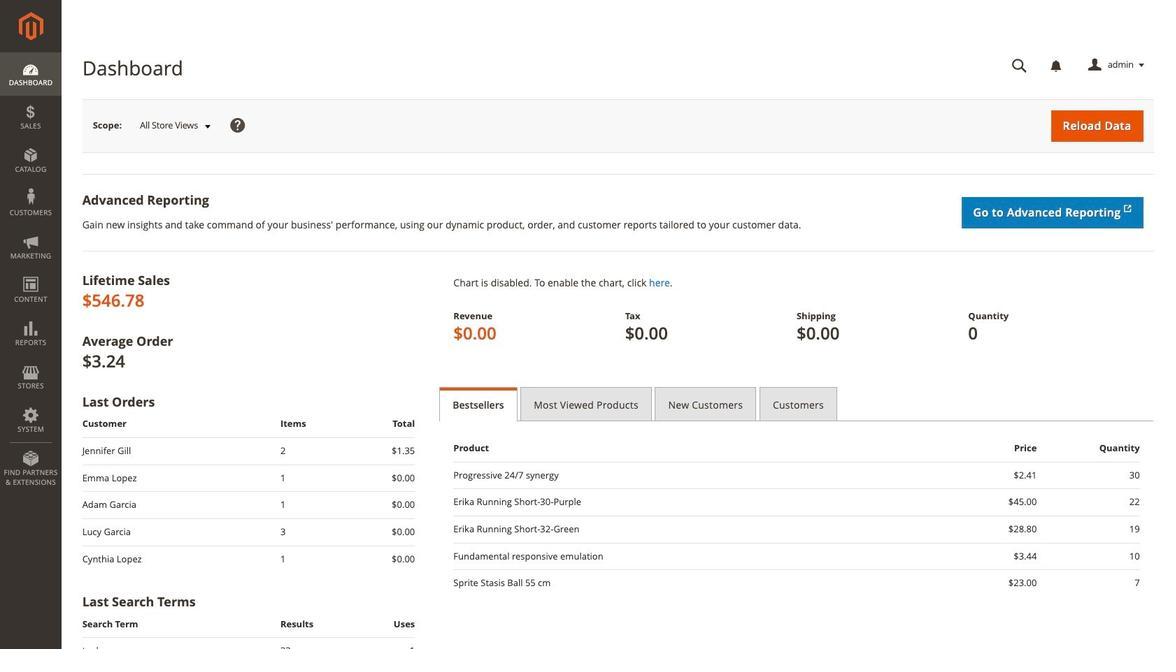 Task type: vqa. For each thing, say whether or not it's contained in the screenshot.
"menu"
no



Task type: describe. For each thing, give the bounding box(es) containing it.
magento admin panel image
[[19, 12, 43, 41]]



Task type: locate. For each thing, give the bounding box(es) containing it.
menu bar
[[0, 52, 62, 495]]

tab list
[[440, 387, 1154, 422]]

None text field
[[1002, 53, 1037, 78]]

tab
[[760, 387, 837, 422]]



